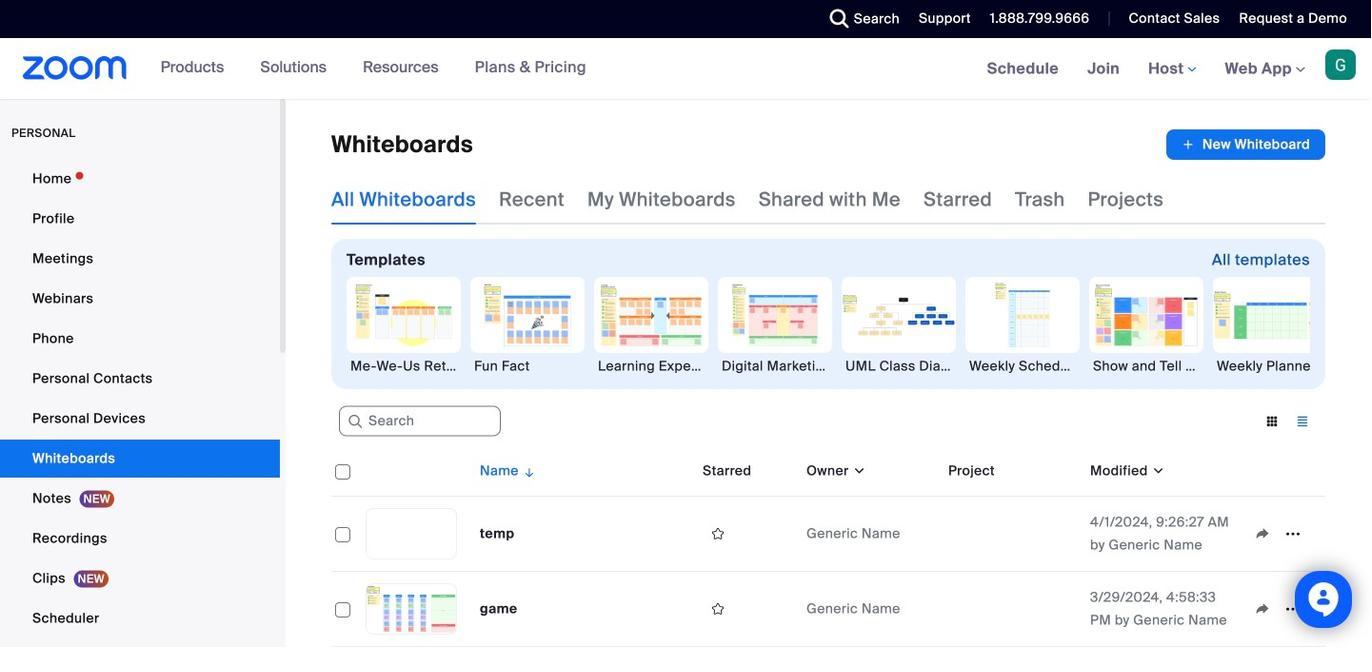 Task type: describe. For each thing, give the bounding box(es) containing it.
zoom logo image
[[23, 56, 127, 80]]

add image
[[1182, 135, 1195, 154]]

share image for 'more options for game' icon
[[1247, 601, 1278, 618]]

uml class diagram element
[[842, 357, 956, 376]]

more options for temp image
[[1278, 526, 1308, 543]]

cell for share image for more options for temp image
[[941, 530, 1083, 538]]

cell for share image for 'more options for game' icon
[[941, 606, 1083, 613]]

weekly schedule element
[[966, 357, 1080, 376]]

personal menu menu
[[0, 160, 280, 648]]

click to star the whiteboard temp image
[[703, 526, 733, 543]]

game element
[[480, 600, 518, 618]]

digital marketing canvas element
[[718, 357, 832, 376]]

Search text field
[[339, 406, 501, 437]]

tabs of all whiteboard page tab list
[[331, 175, 1164, 225]]

product information navigation
[[146, 38, 601, 99]]



Task type: vqa. For each thing, say whether or not it's contained in the screenshot.
UML Class Diagram element
yes



Task type: locate. For each thing, give the bounding box(es) containing it.
1 cell from the top
[[941, 530, 1083, 538]]

me-we-us retrospective element
[[347, 357, 461, 376]]

temp element
[[480, 525, 515, 543]]

share image up 'more options for game' icon
[[1247, 526, 1278, 543]]

thumbnail of game image
[[367, 585, 456, 634]]

click to star the whiteboard game image
[[703, 601, 733, 618]]

2 share image from the top
[[1247, 601, 1278, 618]]

1 vertical spatial cell
[[941, 606, 1083, 613]]

thumbnail of temp image
[[367, 509, 456, 559]]

banner
[[0, 38, 1371, 100]]

share image down more options for temp image
[[1247, 601, 1278, 618]]

grid mode, not selected image
[[1257, 413, 1287, 430]]

profile picture image
[[1326, 50, 1356, 80]]

application
[[1166, 130, 1326, 160], [331, 447, 1326, 648], [1247, 520, 1318, 549], [1247, 595, 1318, 624]]

fun fact element
[[470, 357, 585, 376]]

1 share image from the top
[[1247, 526, 1278, 543]]

arrow down image
[[519, 460, 536, 483]]

more options for game image
[[1278, 601, 1308, 618]]

0 vertical spatial cell
[[941, 530, 1083, 538]]

2 cell from the top
[[941, 606, 1083, 613]]

show and tell with a twist element
[[1089, 357, 1204, 376]]

1 vertical spatial share image
[[1247, 601, 1278, 618]]

learning experience canvas element
[[594, 357, 708, 376]]

meetings navigation
[[973, 38, 1371, 100]]

cell
[[941, 530, 1083, 538], [941, 606, 1083, 613]]

list mode, selected image
[[1287, 413, 1318, 430]]

share image
[[1247, 526, 1278, 543], [1247, 601, 1278, 618]]

0 vertical spatial share image
[[1247, 526, 1278, 543]]

share image for more options for temp image
[[1247, 526, 1278, 543]]

weekly planner element
[[1213, 357, 1327, 376]]



